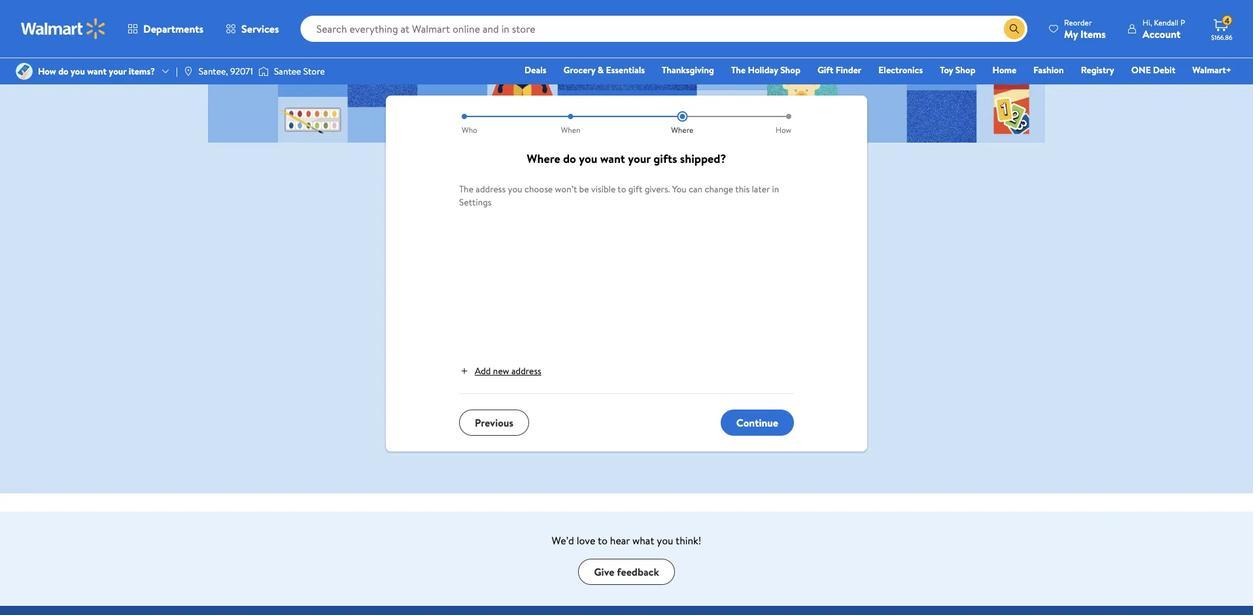 Task type: describe. For each thing, give the bounding box(es) containing it.
give feedback
[[594, 565, 659, 579]]

one
[[1132, 63, 1152, 76]]

the holiday shop link
[[726, 63, 807, 77]]

what
[[633, 533, 655, 548]]

love
[[577, 533, 596, 548]]

holiday
[[748, 63, 779, 76]]

previous button
[[459, 410, 529, 436]]

santee
[[274, 65, 301, 78]]

change
[[705, 183, 734, 195]]

thanksgiving
[[662, 63, 715, 76]]

how do you want your items?
[[38, 65, 155, 78]]

add
[[475, 365, 491, 377]]

toy
[[940, 63, 954, 76]]

walmart image
[[21, 18, 106, 39]]

do for how
[[58, 65, 69, 78]]

your for gifts
[[628, 151, 651, 167]]

reorder my items
[[1065, 17, 1107, 41]]

1 vertical spatial to
[[598, 533, 608, 548]]

settings
[[459, 195, 492, 208]]

you for where
[[579, 151, 598, 167]]

add new address
[[475, 365, 542, 377]]

give feedback button
[[579, 559, 675, 585]]

givers.
[[645, 183, 670, 195]]

p
[[1181, 17, 1186, 28]]

reorder
[[1065, 17, 1093, 28]]

 image for how do you want your items?
[[16, 63, 33, 80]]

your for items?
[[109, 65, 127, 78]]

give
[[594, 565, 615, 579]]

92071
[[230, 65, 253, 78]]

be
[[580, 183, 589, 195]]

think!
[[676, 533, 702, 548]]

grocery & essentials
[[564, 63, 645, 76]]

one debit
[[1132, 63, 1176, 76]]

hi,
[[1143, 17, 1153, 28]]

items?
[[129, 65, 155, 78]]

debit
[[1154, 63, 1176, 76]]

 image for santee store
[[258, 65, 269, 78]]

Search search field
[[301, 16, 1028, 42]]

feedback
[[617, 565, 659, 579]]

you for the
[[508, 183, 523, 195]]

fashion link
[[1028, 63, 1070, 77]]

walmart+ link
[[1187, 63, 1238, 77]]

home link
[[987, 63, 1023, 77]]

finder
[[836, 63, 862, 76]]

electronics link
[[873, 63, 929, 77]]

grocery & essentials link
[[558, 63, 651, 77]]

services button
[[215, 13, 290, 44]]

fashion
[[1034, 63, 1065, 76]]

you
[[673, 183, 687, 195]]

my
[[1065, 27, 1079, 41]]

store
[[304, 65, 325, 78]]

new
[[493, 365, 510, 377]]

gift
[[629, 183, 643, 195]]

shipped?
[[680, 151, 727, 167]]

$166.86
[[1212, 33, 1233, 42]]

hi, kendall p account
[[1143, 17, 1186, 41]]

the address you choose won't be visible to gift givers. you can change this later in settings
[[459, 183, 780, 208]]

toy shop link
[[935, 63, 982, 77]]

can
[[689, 183, 703, 195]]

where do you want your gifts shipped?
[[527, 151, 727, 167]]

continue
[[737, 415, 779, 430]]

gift finder link
[[812, 63, 868, 77]]

walmart+
[[1193, 63, 1232, 76]]

gift finder
[[818, 63, 862, 76]]

to inside the address you choose won't be visible to gift givers. you can change this later in settings
[[618, 183, 627, 195]]

departments button
[[116, 13, 215, 44]]

where for where do you want your gifts shipped?
[[527, 151, 561, 167]]

previous
[[475, 415, 514, 430]]

one debit link
[[1126, 63, 1182, 77]]



Task type: vqa. For each thing, say whether or not it's contained in the screenshot.
Want related to gifts
yes



Task type: locate. For each thing, give the bounding box(es) containing it.
you up be
[[579, 151, 598, 167]]

 image
[[183, 66, 194, 77]]

list containing who
[[459, 111, 794, 135]]

when list item
[[515, 111, 627, 135]]

the down who
[[459, 183, 474, 195]]

1 vertical spatial your
[[628, 151, 651, 167]]

the inside the address you choose won't be visible to gift givers. you can change this later in settings
[[459, 183, 474, 195]]

0 horizontal spatial how
[[38, 65, 56, 78]]

 image right 92071
[[258, 65, 269, 78]]

shop
[[781, 63, 801, 76], [956, 63, 976, 76]]

how down "walmart" image
[[38, 65, 56, 78]]

deals link
[[519, 63, 553, 77]]

want left items?
[[87, 65, 107, 78]]

1 horizontal spatial how
[[776, 124, 792, 135]]

0 vertical spatial where
[[672, 124, 694, 135]]

we'd
[[552, 533, 574, 548]]

deals
[[525, 63, 547, 76]]

electronics
[[879, 63, 923, 76]]

0 vertical spatial how
[[38, 65, 56, 78]]

gift
[[818, 63, 834, 76]]

0 horizontal spatial  image
[[16, 63, 33, 80]]

0 horizontal spatial to
[[598, 533, 608, 548]]

4
[[1225, 15, 1230, 26]]

you for how
[[71, 65, 85, 78]]

1 horizontal spatial your
[[628, 151, 651, 167]]

1 horizontal spatial where
[[672, 124, 694, 135]]

1 horizontal spatial want
[[600, 151, 626, 167]]

thanksgiving link
[[656, 63, 721, 77]]

1 vertical spatial want
[[600, 151, 626, 167]]

this
[[736, 183, 750, 195]]

1 shop from the left
[[781, 63, 801, 76]]

visible
[[592, 183, 616, 195]]

the for the holiday shop
[[732, 63, 746, 76]]

who list item
[[459, 111, 515, 135]]

1 horizontal spatial address
[[512, 365, 542, 377]]

services
[[242, 22, 279, 36]]

2 shop from the left
[[956, 63, 976, 76]]

the holiday shop
[[732, 63, 801, 76]]

|
[[176, 65, 178, 78]]

how list item
[[739, 111, 794, 135]]

where list item
[[627, 111, 739, 135]]

&
[[598, 63, 604, 76]]

departments
[[143, 22, 204, 36]]

the
[[732, 63, 746, 76], [459, 183, 474, 195]]

1 vertical spatial how
[[776, 124, 792, 135]]

1 horizontal spatial do
[[563, 151, 576, 167]]

where
[[672, 124, 694, 135], [527, 151, 561, 167]]

continue button
[[721, 410, 794, 436]]

address right 'new'
[[512, 365, 542, 377]]

do down "walmart" image
[[58, 65, 69, 78]]

 image down "walmart" image
[[16, 63, 33, 80]]

who
[[462, 124, 478, 135]]

how inside list item
[[776, 124, 792, 135]]

registry
[[1082, 63, 1115, 76]]

where up choose
[[527, 151, 561, 167]]

how for how
[[776, 124, 792, 135]]

how up in
[[776, 124, 792, 135]]

to
[[618, 183, 627, 195], [598, 533, 608, 548]]

1 vertical spatial do
[[563, 151, 576, 167]]

essentials
[[606, 63, 645, 76]]

home
[[993, 63, 1017, 76]]

0 horizontal spatial do
[[58, 65, 69, 78]]

won't
[[555, 183, 577, 195]]

where inside 'list item'
[[672, 124, 694, 135]]

gifts
[[654, 151, 678, 167]]

1 vertical spatial address
[[512, 365, 542, 377]]

santee, 92071
[[199, 65, 253, 78]]

0 horizontal spatial the
[[459, 183, 474, 195]]

you
[[71, 65, 85, 78], [579, 151, 598, 167], [508, 183, 523, 195], [657, 533, 674, 548]]

1 vertical spatial where
[[527, 151, 561, 167]]

1 horizontal spatial  image
[[258, 65, 269, 78]]

shop right holiday
[[781, 63, 801, 76]]

1 horizontal spatial the
[[732, 63, 746, 76]]

1 horizontal spatial to
[[618, 183, 627, 195]]

list
[[459, 111, 794, 135]]

the left holiday
[[732, 63, 746, 76]]

grocery
[[564, 63, 596, 76]]

choose
[[525, 183, 553, 195]]

how
[[38, 65, 56, 78], [776, 124, 792, 135]]

0 horizontal spatial want
[[87, 65, 107, 78]]

address left choose
[[476, 183, 506, 195]]

Walmart Site-Wide search field
[[301, 16, 1028, 42]]

to right love
[[598, 533, 608, 548]]

0 horizontal spatial address
[[476, 183, 506, 195]]

shop right toy
[[956, 63, 976, 76]]

registry link
[[1076, 63, 1121, 77]]

 image
[[16, 63, 33, 80], [258, 65, 269, 78]]

you inside the address you choose won't be visible to gift givers. you can change this later in settings
[[508, 183, 523, 195]]

do down when
[[563, 151, 576, 167]]

you down "walmart" image
[[71, 65, 85, 78]]

santee store
[[274, 65, 325, 78]]

hear
[[610, 533, 630, 548]]

where for where
[[672, 124, 694, 135]]

your left items?
[[109, 65, 127, 78]]

0 horizontal spatial your
[[109, 65, 127, 78]]

0 horizontal spatial shop
[[781, 63, 801, 76]]

how for how do you want your items?
[[38, 65, 56, 78]]

kendall
[[1155, 17, 1179, 28]]

0 vertical spatial want
[[87, 65, 107, 78]]

want
[[87, 65, 107, 78], [600, 151, 626, 167]]

toy shop
[[940, 63, 976, 76]]

0 vertical spatial do
[[58, 65, 69, 78]]

add new address button
[[459, 365, 542, 377]]

to left gift
[[618, 183, 627, 195]]

your left the gifts at the top right
[[628, 151, 651, 167]]

we'd love to hear what you think!
[[552, 533, 702, 548]]

0 horizontal spatial where
[[527, 151, 561, 167]]

want for items?
[[87, 65, 107, 78]]

in
[[773, 183, 780, 195]]

you left choose
[[508, 183, 523, 195]]

0 vertical spatial the
[[732, 63, 746, 76]]

account
[[1143, 27, 1181, 41]]

1 vertical spatial the
[[459, 183, 474, 195]]

0 vertical spatial address
[[476, 183, 506, 195]]

the for the address you choose won't be visible to gift givers. you can change this later in settings
[[459, 183, 474, 195]]

do for where
[[563, 151, 576, 167]]

0 vertical spatial to
[[618, 183, 627, 195]]

want for gifts
[[600, 151, 626, 167]]

0 vertical spatial your
[[109, 65, 127, 78]]

search icon image
[[1010, 24, 1020, 34]]

where up the gifts at the top right
[[672, 124, 694, 135]]

your
[[109, 65, 127, 78], [628, 151, 651, 167]]

do
[[58, 65, 69, 78], [563, 151, 576, 167]]

when
[[561, 124, 581, 135]]

address
[[476, 183, 506, 195], [512, 365, 542, 377]]

address inside the address you choose won't be visible to gift givers. you can change this later in settings
[[476, 183, 506, 195]]

later
[[752, 183, 770, 195]]

want up visible
[[600, 151, 626, 167]]

1 horizontal spatial shop
[[956, 63, 976, 76]]

santee,
[[199, 65, 228, 78]]

items
[[1081, 27, 1107, 41]]

you right the what
[[657, 533, 674, 548]]



